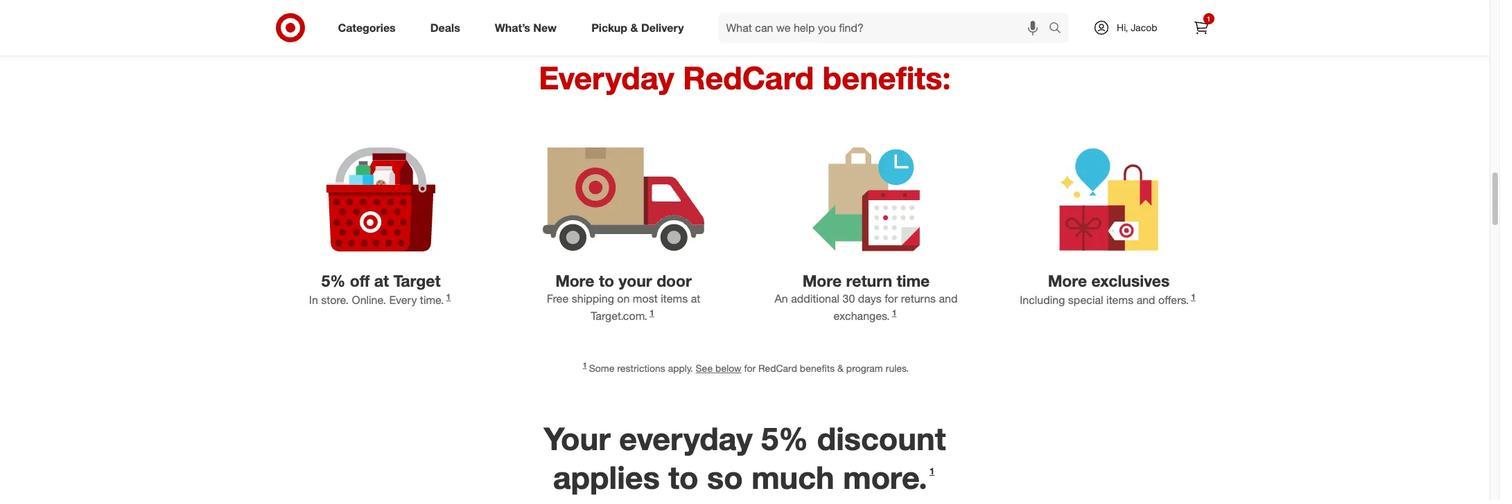 Task type: locate. For each thing, give the bounding box(es) containing it.
more up the "additional"
[[803, 271, 842, 291]]

1 horizontal spatial at
[[691, 292, 701, 306]]

0 horizontal spatial items
[[661, 292, 688, 306]]

in
[[309, 294, 318, 307]]

5% up store.
[[321, 271, 346, 291]]

1 vertical spatial &
[[838, 362, 844, 374]]

for right days
[[885, 292, 898, 306]]

off
[[350, 271, 370, 291]]

0 horizontal spatial to
[[599, 271, 614, 291]]

What can we help you find? suggestions appear below search field
[[718, 12, 1053, 43]]

1 horizontal spatial more
[[803, 271, 842, 291]]

target.com.
[[591, 309, 648, 323]]

at
[[374, 271, 389, 291], [691, 292, 701, 306]]

your
[[544, 420, 611, 458]]

search button
[[1043, 12, 1076, 46]]

1 link for 5% off at target
[[444, 292, 453, 307]]

benefits
[[800, 362, 835, 374]]

5% off at target in store. online. every time. 1
[[309, 271, 451, 307]]

1 horizontal spatial for
[[885, 292, 898, 306]]

0 vertical spatial for
[[885, 292, 898, 306]]

to up shipping
[[599, 271, 614, 291]]

0 horizontal spatial more
[[556, 271, 595, 291]]

discount
[[817, 420, 946, 458]]

0 horizontal spatial &
[[631, 21, 638, 34]]

0 vertical spatial to
[[599, 271, 614, 291]]

new
[[534, 21, 557, 34]]

more up "free"
[[556, 271, 595, 291]]

for right below
[[744, 362, 756, 374]]

gift icon image
[[1060, 148, 1159, 252]]

what's new
[[495, 21, 557, 34]]

days
[[858, 292, 882, 306]]

& right pickup
[[631, 21, 638, 34]]

1 right time.
[[446, 292, 451, 302]]

0 horizontal spatial for
[[744, 362, 756, 374]]

0 horizontal spatial and
[[939, 292, 958, 306]]

door
[[657, 271, 692, 291]]

returns
[[901, 292, 936, 306]]

0 vertical spatial 5%
[[321, 271, 346, 291]]

more for more return time
[[803, 271, 842, 291]]

delivery
[[641, 21, 684, 34]]

and
[[939, 292, 958, 306], [1137, 294, 1156, 307]]

what's
[[495, 21, 530, 34]]

program
[[847, 362, 883, 374]]

an additional 30 days for returns and exchanges.
[[775, 292, 958, 323]]

time.
[[420, 294, 444, 307]]

what's new link
[[483, 12, 574, 43]]

& right the benefits
[[838, 362, 844, 374]]

0 vertical spatial redcard
[[683, 59, 814, 97]]

special
[[1068, 294, 1104, 307]]

0 vertical spatial at
[[374, 271, 389, 291]]

1 horizontal spatial items
[[1107, 294, 1134, 307]]

1 left 'some'
[[583, 361, 587, 370]]

more inside more exclusives including special items and offers. 1
[[1048, 271, 1087, 291]]

2 more from the left
[[803, 271, 842, 291]]

more return time
[[803, 271, 930, 291]]

items down door
[[661, 292, 688, 306]]

redcard
[[683, 59, 814, 97], [759, 362, 797, 374]]

deals
[[430, 21, 460, 34]]

items down exclusives
[[1107, 294, 1134, 307]]

1 horizontal spatial &
[[838, 362, 844, 374]]

5% up much
[[761, 420, 809, 458]]

see
[[696, 362, 713, 374]]

&
[[631, 21, 638, 34], [838, 362, 844, 374]]

and inside more exclusives including special items and offers. 1
[[1137, 294, 1156, 307]]

your everyday 5% discount applies to so much more. 1
[[544, 420, 946, 497]]

categories
[[338, 21, 396, 34]]

to down everyday
[[669, 459, 699, 497]]

items inside free shipping on most items at target.com.
[[661, 292, 688, 306]]

1 vertical spatial redcard
[[759, 362, 797, 374]]

1 vertical spatial 5%
[[761, 420, 809, 458]]

and down exclusives
[[1137, 294, 1156, 307]]

1 inside 1 some restrictions apply. see below for redcard benefits & program rules.
[[583, 361, 587, 370]]

at down door
[[691, 292, 701, 306]]

1 right more.
[[930, 466, 935, 477]]

1 vertical spatial at
[[691, 292, 701, 306]]

below
[[716, 362, 742, 374]]

more up special
[[1048, 271, 1087, 291]]

5%
[[321, 271, 346, 291], [761, 420, 809, 458]]

including
[[1020, 294, 1065, 307]]

0 horizontal spatial 5%
[[321, 271, 346, 291]]

1 horizontal spatial 5%
[[761, 420, 809, 458]]

store.
[[321, 294, 349, 307]]

2 horizontal spatial more
[[1048, 271, 1087, 291]]

and right returns
[[939, 292, 958, 306]]

more.
[[843, 459, 928, 497]]

more
[[556, 271, 595, 291], [803, 271, 842, 291], [1048, 271, 1087, 291]]

at right off
[[374, 271, 389, 291]]

1 vertical spatial to
[[669, 459, 699, 497]]

1 horizontal spatial to
[[669, 459, 699, 497]]

1 link for more return time
[[890, 308, 899, 323]]

items inside more exclusives including special items and offers. 1
[[1107, 294, 1134, 307]]

for inside 1 some restrictions apply. see below for redcard benefits & program rules.
[[744, 362, 756, 374]]

some
[[589, 362, 615, 374]]

3 more from the left
[[1048, 271, 1087, 291]]

1 right offers. on the bottom of the page
[[1192, 292, 1196, 302]]

shipping
[[572, 292, 614, 306]]

items
[[661, 292, 688, 306], [1107, 294, 1134, 307]]

1 vertical spatial for
[[744, 362, 756, 374]]

1 some restrictions apply. see below for redcard benefits & program rules.
[[583, 361, 909, 374]]

to
[[599, 271, 614, 291], [669, 459, 699, 497]]

for
[[885, 292, 898, 306], [744, 362, 756, 374]]

1
[[1207, 15, 1211, 23], [446, 292, 451, 302], [1192, 292, 1196, 302], [650, 308, 654, 318], [892, 308, 897, 318], [583, 361, 587, 370], [930, 466, 935, 477]]

1 link
[[1186, 12, 1217, 43], [444, 292, 453, 307], [1189, 292, 1198, 307], [648, 308, 656, 323], [890, 308, 899, 323], [928, 466, 937, 482]]

exchanges.
[[834, 309, 890, 323]]

time
[[897, 271, 930, 291]]

1 horizontal spatial and
[[1137, 294, 1156, 307]]

1 more from the left
[[556, 271, 595, 291]]

categories link
[[326, 12, 413, 43]]

1 inside 5% off at target in store. online. every time. 1
[[446, 292, 451, 302]]

0 horizontal spatial at
[[374, 271, 389, 291]]

jacob
[[1131, 21, 1158, 33]]



Task type: describe. For each thing, give the bounding box(es) containing it.
more to your door
[[556, 271, 692, 291]]

more return time icon image
[[813, 148, 920, 252]]

apply.
[[668, 362, 693, 374]]

items for exclusives
[[1107, 294, 1134, 307]]

more for more to your door
[[556, 271, 595, 291]]

your
[[619, 271, 652, 291]]

hi,
[[1117, 21, 1129, 33]]

and inside an additional 30 days for returns and exchanges.
[[939, 292, 958, 306]]

1 inside more exclusives including special items and offers. 1
[[1192, 292, 1196, 302]]

pickup & delivery link
[[580, 12, 701, 43]]

1 right the jacob
[[1207, 15, 1211, 23]]

applies
[[553, 459, 660, 497]]

target
[[393, 271, 441, 291]]

free
[[547, 292, 569, 306]]

30
[[843, 292, 855, 306]]

1 right exchanges. at the bottom right
[[892, 308, 897, 318]]

exclusives
[[1092, 271, 1170, 291]]

restrictions
[[617, 362, 666, 374]]

basket icon image
[[327, 148, 436, 252]]

5% inside your everyday 5% discount applies to so much more. 1
[[761, 420, 809, 458]]

items for shipping
[[661, 292, 688, 306]]

most
[[633, 292, 658, 306]]

offers.
[[1159, 294, 1189, 307]]

1 inside your everyday 5% discount applies to so much more. 1
[[930, 466, 935, 477]]

deals link
[[419, 12, 478, 43]]

to inside your everyday 5% discount applies to so much more. 1
[[669, 459, 699, 497]]

truck icon image
[[543, 148, 704, 252]]

everyday redcard benefits:
[[539, 59, 951, 97]]

so
[[707, 459, 743, 497]]

redcard inside 1 some restrictions apply. see below for redcard benefits & program rules.
[[759, 362, 797, 374]]

5% inside 5% off at target in store. online. every time. 1
[[321, 271, 346, 291]]

free shipping on most items at target.com.
[[547, 292, 701, 323]]

on
[[617, 292, 630, 306]]

every
[[389, 294, 417, 307]]

much
[[752, 459, 835, 497]]

more exclusives including special items and offers. 1
[[1020, 271, 1196, 307]]

hi, jacob
[[1117, 21, 1158, 33]]

pickup
[[592, 21, 628, 34]]

0 vertical spatial &
[[631, 21, 638, 34]]

additional
[[791, 292, 840, 306]]

an
[[775, 292, 788, 306]]

search
[[1043, 22, 1076, 36]]

pickup & delivery
[[592, 21, 684, 34]]

for inside an additional 30 days for returns and exchanges.
[[885, 292, 898, 306]]

1 down most
[[650, 308, 654, 318]]

& inside 1 some restrictions apply. see below for redcard benefits & program rules.
[[838, 362, 844, 374]]

1 link for more to your door
[[648, 308, 656, 323]]

everyday
[[619, 420, 753, 458]]

everyday
[[539, 59, 675, 97]]

return
[[846, 271, 893, 291]]

at inside 5% off at target in store. online. every time. 1
[[374, 271, 389, 291]]

online.
[[352, 294, 386, 307]]

rules.
[[886, 362, 909, 374]]

benefits:
[[823, 59, 951, 97]]

at inside free shipping on most items at target.com.
[[691, 292, 701, 306]]

1 link for more exclusives
[[1189, 292, 1198, 307]]



Task type: vqa. For each thing, say whether or not it's contained in the screenshot.
the PlayStation
no



